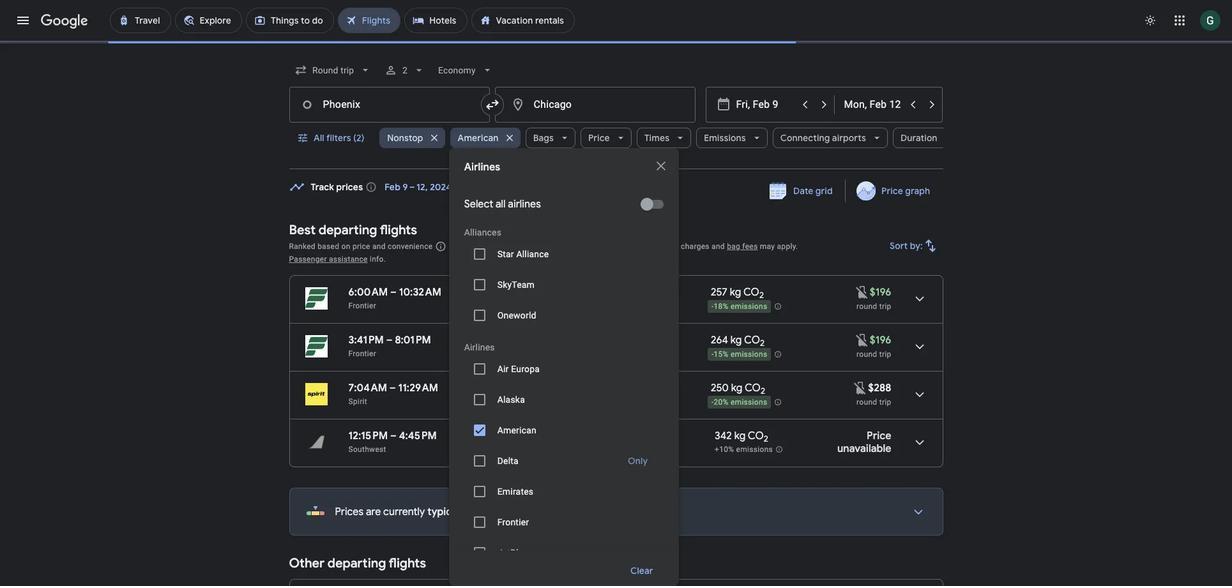 Task type: locate. For each thing, give the bounding box(es) containing it.
only
[[628, 456, 648, 467], [628, 548, 648, 559]]

departing right other
[[328, 556, 386, 572]]

- down the 264
[[712, 350, 714, 359]]

frontier down 3:41 pm
[[349, 350, 376, 359]]

1 vertical spatial hr
[[547, 430, 556, 443]]

kg inside 264 kg co 2
[[731, 334, 742, 347]]

co up -18% emissions
[[744, 286, 760, 299]]

2 round trip from the top
[[857, 350, 892, 359]]

2 vertical spatial trip
[[880, 398, 892, 407]]

times
[[645, 132, 670, 144]]

1 vertical spatial round
[[857, 350, 878, 359]]

1 vertical spatial frontier
[[349, 350, 376, 359]]

co inside 257 kg co 2
[[744, 286, 760, 299]]

1 horizontal spatial fees
[[743, 242, 758, 251]]

only button for delta
[[613, 446, 664, 477]]

- for 250
[[712, 398, 714, 407]]

3 trip from the top
[[880, 398, 892, 407]]

round trip left flight details. leaves phoenix sky harbor international airport at 6:00 am on friday, february 9 and arrives at o'hare international airport at 10:32 am on friday, february 9. "icon"
[[857, 302, 892, 311]]

0 horizontal spatial fees
[[567, 242, 582, 251]]

required
[[507, 242, 537, 251]]

kg inside 257 kg co 2
[[730, 286, 742, 299]]

0 vertical spatial prices
[[455, 242, 477, 251]]

track prices
[[311, 181, 363, 193]]

kg up -18% emissions
[[730, 286, 742, 299]]

0 vertical spatial min
[[572, 286, 589, 299]]

3 round from the top
[[857, 398, 878, 407]]

prices are currently typical
[[335, 506, 460, 519]]

2 - from the top
[[712, 350, 714, 359]]

typical
[[428, 506, 460, 519]]

emissions down 250 kg co 2
[[731, 398, 768, 407]]

2 vertical spatial frontier
[[498, 518, 529, 528]]

2 only from the top
[[628, 548, 648, 559]]

257 kg co 2
[[711, 286, 764, 301]]

hr
[[547, 286, 556, 299], [547, 430, 556, 443]]

2 inside 342 kg co 2
[[764, 434, 769, 445]]

prices
[[455, 242, 477, 251], [335, 506, 364, 519]]

fees
[[567, 242, 582, 251], [743, 242, 758, 251]]

$196 left flight details. leaves phoenix sky harbor international airport at 6:00 am on friday, february 9 and arrives at o'hare international airport at 10:32 am on friday, february 9. "icon"
[[870, 286, 892, 299]]

0 vertical spatial round
[[857, 302, 878, 311]]

hr left 32
[[547, 286, 556, 299]]

co for 250
[[745, 382, 761, 395]]

7:04 am – 11:29 am spirit
[[349, 382, 438, 406]]

price right bags popup button
[[589, 132, 610, 144]]

flights down currently
[[389, 556, 426, 572]]

0 vertical spatial trip
[[880, 302, 892, 311]]

airlines
[[508, 198, 541, 211]]

co up -20% emissions
[[745, 382, 761, 395]]

trip down $288
[[880, 398, 892, 407]]

2 for 342
[[764, 434, 769, 445]]

frontier for 6:00 am
[[349, 302, 376, 311]]

None text field
[[495, 87, 696, 123]]

6:00 am – 10:32 am frontier
[[349, 286, 442, 311]]

and
[[373, 242, 386, 251], [712, 242, 725, 251]]

– left 4:45 pm "text field"
[[390, 430, 397, 443]]

1 vertical spatial 196 us dollars text field
[[870, 334, 892, 347]]

best departing flights
[[289, 222, 417, 238]]

1 vertical spatial only button
[[613, 538, 664, 569]]

11:29 am
[[399, 382, 438, 395]]

0 vertical spatial 196 us dollars text field
[[870, 286, 892, 299]]

196 us dollars text field left flight details. leaves phoenix sky harbor international airport at 6:00 am on friday, february 9 and arrives at o'hare international airport at 10:32 am on friday, february 9. "icon"
[[870, 286, 892, 299]]

prices down alliances
[[455, 242, 477, 251]]

– right '6:00 am' text box in the left of the page
[[391, 286, 397, 299]]

min right 30
[[573, 430, 591, 443]]

flights up convenience
[[380, 222, 417, 238]]

1 196 us dollars text field from the top
[[870, 286, 892, 299]]

250
[[711, 382, 729, 395]]

0 vertical spatial $196
[[870, 286, 892, 299]]

3:41 pm
[[349, 334, 384, 347]]

fees right "+"
[[567, 242, 582, 251]]

15%
[[714, 350, 729, 359]]

2 vertical spatial round trip
[[857, 398, 892, 407]]

co inside 250 kg co 2
[[745, 382, 761, 395]]

for
[[584, 242, 595, 251]]

bag
[[727, 242, 741, 251]]

find the best price region
[[289, 180, 944, 213]]

this price for this flight doesn't include overhead bin access. if you need a carry-on bag, use the bags filter to update prices. image up price unavailable
[[853, 381, 869, 396]]

264 kg co 2
[[711, 334, 765, 349]]

2 inside 257 kg co 2
[[760, 290, 764, 301]]

frontier down the 6:00 am
[[349, 302, 376, 311]]

min
[[572, 286, 589, 299], [573, 430, 591, 443]]

None text field
[[289, 87, 490, 123]]

1 horizontal spatial prices
[[455, 242, 477, 251]]

american
[[458, 132, 499, 144], [498, 426, 537, 436]]

swap origin and destination. image
[[485, 97, 500, 112]]

1 vertical spatial prices
[[335, 506, 364, 519]]

196 US dollars text field
[[870, 286, 892, 299], [870, 334, 892, 347]]

None search field
[[289, 55, 960, 587]]

3
[[539, 286, 544, 299], [539, 430, 544, 443]]

kg up -20% emissions
[[732, 382, 743, 395]]

co inside 342 kg co 2
[[748, 430, 764, 443]]

ranked based on price and convenience
[[289, 242, 433, 251]]

round trip for 250
[[857, 398, 892, 407]]

currently
[[384, 506, 425, 519]]

-18% emissions
[[712, 302, 768, 311]]

and left bag
[[712, 242, 725, 251]]

2
[[402, 65, 408, 75], [597, 242, 601, 251], [760, 290, 764, 301], [760, 338, 765, 349], [761, 386, 766, 397], [764, 434, 769, 445]]

+10%
[[715, 446, 735, 455]]

leaves phoenix sky harbor international airport at 12:15 pm on friday, february 9 and arrives at o'hare international airport at 4:45 pm on friday, february 9. element
[[349, 430, 437, 443]]

– for 7:04 am
[[390, 382, 396, 395]]

-15% emissions
[[712, 350, 768, 359]]

2 vertical spatial this price for this flight doesn't include overhead bin access. if you need a carry-on bag, use the bags filter to update prices. image
[[853, 381, 869, 396]]

2 $196 from the top
[[870, 334, 892, 347]]

graph
[[906, 185, 931, 197]]

2 fees from the left
[[743, 242, 758, 251]]

hr for 32
[[547, 286, 556, 299]]

price inside button
[[882, 185, 904, 197]]

196 us dollars text field left flight details. leaves phoenix sky harbor international airport at 3:41 pm on friday, february 9 and arrives at chicago midway international airport at 8:01 pm on friday, february 9. image
[[870, 334, 892, 347]]

1 vertical spatial american
[[498, 426, 537, 436]]

- down 250
[[712, 398, 714, 407]]

price button
[[581, 123, 632, 153]]

departing
[[319, 222, 377, 238], [328, 556, 386, 572]]

2 only button from the top
[[613, 538, 664, 569]]

1 vertical spatial only
[[628, 548, 648, 559]]

trip left flight details. leaves phoenix sky harbor international airport at 6:00 am on friday, february 9 and arrives at o'hare international airport at 10:32 am on friday, february 9. "icon"
[[880, 302, 892, 311]]

prices for include
[[455, 242, 477, 251]]

1 only from the top
[[628, 456, 648, 467]]

1 hr from the top
[[547, 286, 556, 299]]

3 for 3 hr 30 min
[[539, 430, 544, 443]]

-
[[712, 302, 714, 311], [712, 350, 714, 359], [712, 398, 714, 407]]

frontier for 3:41 pm
[[349, 350, 376, 359]]

3 left 32
[[539, 286, 544, 299]]

2 trip from the top
[[880, 350, 892, 359]]

main content
[[289, 180, 944, 587]]

20%
[[714, 398, 729, 407]]

price inside price unavailable
[[867, 430, 892, 443]]

emissions
[[731, 302, 768, 311], [731, 350, 768, 359], [731, 398, 768, 407], [737, 446, 773, 455]]

– right departure time: 3:41 pm. text field
[[386, 334, 393, 347]]

frontier inside 3:41 pm – 8:01 pm frontier
[[349, 350, 376, 359]]

1 vertical spatial min
[[573, 430, 591, 443]]

none search field containing airlines
[[289, 55, 960, 587]]

3 - from the top
[[712, 398, 714, 407]]

emissions down 264 kg co 2
[[731, 350, 768, 359]]

2 vertical spatial -
[[712, 398, 714, 407]]

convenience
[[388, 242, 433, 251]]

round down $288
[[857, 398, 878, 407]]

co up the -15% emissions
[[745, 334, 760, 347]]

(2)
[[353, 132, 364, 144]]

this price for this flight doesn't include overhead bin access. if you need a carry-on bag, use the bags filter to update prices. image left flight details. leaves phoenix sky harbor international airport at 6:00 am on friday, february 9 and arrives at o'hare international airport at 10:32 am on friday, february 9. "icon"
[[855, 285, 870, 300]]

Arrival time: 10:32 AM. text field
[[399, 286, 442, 299]]

– inside 6:00 am – 10:32 am frontier
[[391, 286, 397, 299]]

hr left 30
[[547, 430, 556, 443]]

0 vertical spatial -
[[712, 302, 714, 311]]

trip up $288
[[880, 350, 892, 359]]

passenger
[[289, 255, 327, 264]]

fees right bag
[[743, 242, 758, 251]]

price inside popup button
[[589, 132, 610, 144]]

grid
[[816, 185, 833, 197]]

288 US dollars text field
[[869, 382, 892, 395]]

and inside prices include required taxes + fees for 2 passengers. optional charges and bag fees may apply. passenger assistance
[[712, 242, 725, 251]]

1 vertical spatial airlines
[[464, 343, 495, 353]]

round trip down $288 text field
[[857, 398, 892, 407]]

1 trip from the top
[[880, 302, 892, 311]]

select
[[464, 198, 493, 211]]

1 vertical spatial this price for this flight doesn't include overhead bin access. if you need a carry-on bag, use the bags filter to update prices. image
[[855, 333, 870, 348]]

alaska
[[498, 395, 525, 405]]

1 3 from the top
[[539, 286, 544, 299]]

2 and from the left
[[712, 242, 725, 251]]

0 vertical spatial american
[[458, 132, 499, 144]]

– right 7:04 am
[[390, 382, 396, 395]]

Return text field
[[845, 88, 903, 122]]

emissions
[[704, 132, 746, 144]]

9 – 12,
[[403, 181, 428, 193]]

1 vertical spatial $196
[[870, 334, 892, 347]]

1 vertical spatial trip
[[880, 350, 892, 359]]

- for 257
[[712, 302, 714, 311]]

departing up on
[[319, 222, 377, 238]]

- down 257
[[712, 302, 714, 311]]

1 only button from the top
[[613, 446, 664, 477]]

emissions for 250
[[731, 398, 768, 407]]

Departure text field
[[737, 88, 795, 122]]

this price for this flight doesn't include overhead bin access. if you need a carry-on bag, use the bags filter to update prices. image up $288
[[855, 333, 870, 348]]

co inside 264 kg co 2
[[745, 334, 760, 347]]

nonstop
[[387, 132, 423, 144]]

star
[[498, 249, 514, 259]]

0 vertical spatial round trip
[[857, 302, 892, 311]]

this price for this flight doesn't include overhead bin access. if you need a carry-on bag, use the bags filter to update prices. image
[[855, 285, 870, 300], [855, 333, 870, 348], [853, 381, 869, 396]]

total duration 3 hr 32 min. element
[[539, 286, 622, 301]]

0 vertical spatial only button
[[613, 446, 664, 477]]

0 vertical spatial 3
[[539, 286, 544, 299]]

0 vertical spatial price
[[589, 132, 610, 144]]

other departing flights
[[289, 556, 426, 572]]

co up +10% emissions
[[748, 430, 764, 443]]

round left flight details. leaves phoenix sky harbor international airport at 6:00 am on friday, february 9 and arrives at o'hare international airport at 10:32 am on friday, february 9. "icon"
[[857, 302, 878, 311]]

2 vertical spatial round
[[857, 398, 878, 407]]

$196 for 1st $196 'text field' from the top of the page
[[870, 286, 892, 299]]

flights for best departing flights
[[380, 222, 417, 238]]

1 vertical spatial departing
[[328, 556, 386, 572]]

$196 for 2nd $196 'text field'
[[870, 334, 892, 347]]

alliances
[[464, 228, 502, 238]]

this price for this flight doesn't include overhead bin access. if you need a carry-on bag, use the bags filter to update prices. image for 264
[[855, 333, 870, 348]]

0 horizontal spatial prices
[[335, 506, 364, 519]]

2 3 from the top
[[539, 430, 544, 443]]

1 vertical spatial flights
[[389, 556, 426, 572]]

$196 left flight details. leaves phoenix sky harbor international airport at 3:41 pm on friday, february 9 and arrives at chicago midway international airport at 8:01 pm on friday, february 9. image
[[870, 334, 892, 347]]

3 round trip from the top
[[857, 398, 892, 407]]

3 left 30
[[539, 430, 544, 443]]

frontier up "jetblue"
[[498, 518, 529, 528]]

price for price unavailable
[[867, 430, 892, 443]]

and right price
[[373, 242, 386, 251]]

0 vertical spatial frontier
[[349, 302, 376, 311]]

kg for 264
[[731, 334, 742, 347]]

learn more about tracked prices image
[[366, 181, 377, 193]]

prices
[[336, 181, 363, 193]]

kg up the -15% emissions
[[731, 334, 742, 347]]

price for price
[[589, 132, 610, 144]]

emissions down 257 kg co 2
[[731, 302, 768, 311]]

0 horizontal spatial and
[[373, 242, 386, 251]]

american down alaska
[[498, 426, 537, 436]]

1 vertical spatial price
[[882, 185, 904, 197]]

2 round from the top
[[857, 350, 878, 359]]

round for 250
[[857, 398, 878, 407]]

– inside 12:15 pm – 4:45 pm southwest
[[390, 430, 397, 443]]

1 vertical spatial round trip
[[857, 350, 892, 359]]

main content containing best departing flights
[[289, 180, 944, 587]]

1 vertical spatial 3
[[539, 430, 544, 443]]

charges
[[681, 242, 710, 251]]

0 vertical spatial only
[[628, 456, 648, 467]]

emissions for 264
[[731, 350, 768, 359]]

2 vertical spatial price
[[867, 430, 892, 443]]

kg up +10% emissions
[[735, 430, 746, 443]]

1 vertical spatial -
[[712, 350, 714, 359]]

include
[[479, 242, 505, 251]]

12:15 pm – 4:45 pm southwest
[[349, 430, 437, 454]]

only for jetblue
[[628, 548, 648, 559]]

kg inside 342 kg co 2
[[735, 430, 746, 443]]

min right 32
[[572, 286, 589, 299]]

kg inside 250 kg co 2
[[732, 382, 743, 395]]

round trip up $288
[[857, 350, 892, 359]]

prices left are on the bottom of the page
[[335, 506, 364, 519]]

8:01 pm
[[395, 334, 431, 347]]

1 $196 from the top
[[870, 286, 892, 299]]

2 inside 264 kg co 2
[[760, 338, 765, 349]]

close dialog image
[[654, 158, 669, 174]]

0 vertical spatial hr
[[547, 286, 556, 299]]

None field
[[289, 59, 377, 82], [433, 59, 499, 82], [289, 59, 377, 82], [433, 59, 499, 82]]

delta
[[498, 456, 519, 467]]

Arrival time: 11:29 AM. text field
[[399, 382, 438, 395]]

american inside 'popup button'
[[458, 132, 499, 144]]

american down swap origin and destination. icon
[[458, 132, 499, 144]]

price left the graph
[[882, 185, 904, 197]]

1 horizontal spatial and
[[712, 242, 725, 251]]

0 vertical spatial airlines
[[464, 161, 501, 174]]

frontier inside search field
[[498, 518, 529, 528]]

2 hr from the top
[[547, 430, 556, 443]]

frontier
[[349, 302, 376, 311], [349, 350, 376, 359], [498, 518, 529, 528]]

price left flight details. leaves phoenix sky harbor international airport at 12:15 pm on friday, february 9 and arrives at o'hare international airport at 4:45 pm on friday, february 9. icon
[[867, 430, 892, 443]]

1 - from the top
[[712, 302, 714, 311]]

– inside 7:04 am – 11:29 am spirit
[[390, 382, 396, 395]]

2 inside 250 kg co 2
[[761, 386, 766, 397]]

only button for jetblue
[[613, 538, 664, 569]]

0 vertical spatial departing
[[319, 222, 377, 238]]

prices inside prices include required taxes + fees for 2 passengers. optional charges and bag fees may apply. passenger assistance
[[455, 242, 477, 251]]

flight details. leaves phoenix sky harbor international airport at 3:41 pm on friday, february 9 and arrives at chicago midway international airport at 8:01 pm on friday, february 9. image
[[905, 332, 935, 362]]

Departure time: 7:04 AM. text field
[[349, 382, 387, 395]]

prices include required taxes + fees for 2 passengers. optional charges and bag fees may apply. passenger assistance
[[289, 242, 799, 264]]

duration
[[901, 132, 938, 144]]

apply.
[[777, 242, 799, 251]]

only button
[[613, 446, 664, 477], [613, 538, 664, 569]]

round up $288
[[857, 350, 878, 359]]

-20% emissions
[[712, 398, 768, 407]]

sort by:
[[890, 240, 923, 252]]

duration button
[[893, 123, 960, 153]]

frontier inside 6:00 am – 10:32 am frontier
[[349, 302, 376, 311]]

round for 264
[[857, 350, 878, 359]]

trip
[[880, 302, 892, 311], [880, 350, 892, 359], [880, 398, 892, 407]]

– inside 3:41 pm – 8:01 pm frontier
[[386, 334, 393, 347]]

emirates
[[498, 487, 534, 497]]

0 vertical spatial flights
[[380, 222, 417, 238]]



Task type: vqa. For each thing, say whether or not it's contained in the screenshot.
the topmost the min
yes



Task type: describe. For each thing, give the bounding box(es) containing it.
connecting airports
[[781, 132, 867, 144]]

2 inside popup button
[[402, 65, 408, 75]]

30
[[559, 430, 571, 443]]

$288
[[869, 382, 892, 395]]

emissions down 342 kg co 2
[[737, 446, 773, 455]]

342 kg co 2
[[715, 430, 769, 445]]

based
[[318, 242, 340, 251]]

min for 3 hr 30 min
[[573, 430, 591, 443]]

co for 257
[[744, 286, 760, 299]]

change appearance image
[[1136, 5, 1166, 36]]

Departure time: 3:41 PM. text field
[[349, 334, 384, 347]]

other
[[289, 556, 325, 572]]

Departure time: 12:15 PM. text field
[[349, 430, 388, 443]]

airports
[[833, 132, 867, 144]]

2024
[[430, 181, 452, 193]]

emissions for 257
[[731, 302, 768, 311]]

price graph
[[882, 185, 931, 197]]

air
[[498, 364, 509, 374]]

Arrival time: 4:45 PM. text field
[[399, 430, 437, 443]]

feb
[[385, 181, 401, 193]]

by:
[[910, 240, 923, 252]]

all filters (2) button
[[289, 123, 375, 153]]

all filters (2)
[[313, 132, 364, 144]]

filters
[[326, 132, 351, 144]]

loading results progress bar
[[0, 41, 1233, 43]]

only for delta
[[628, 456, 648, 467]]

price unavailable
[[838, 430, 892, 456]]

bags
[[533, 132, 554, 144]]

Departure time: 6:00 AM. text field
[[349, 286, 388, 299]]

price
[[353, 242, 370, 251]]

air europa
[[498, 364, 540, 374]]

2 airlines from the top
[[464, 343, 495, 353]]

18%
[[714, 302, 729, 311]]

feb 9 – 12, 2024
[[385, 181, 452, 193]]

leaves phoenix sky harbor international airport at 6:00 am on friday, february 9 and arrives at o'hare international airport at 10:32 am on friday, february 9. element
[[349, 286, 442, 299]]

hr for 30
[[547, 430, 556, 443]]

clear button
[[615, 556, 669, 587]]

3 hr 30 min
[[539, 430, 591, 443]]

leaves phoenix sky harbor international airport at 3:41 pm on friday, february 9 and arrives at chicago midway international airport at 8:01 pm on friday, february 9. element
[[349, 334, 431, 347]]

unavailable
[[838, 443, 892, 456]]

prices for are
[[335, 506, 364, 519]]

- for 264
[[712, 350, 714, 359]]

2 inside prices include required taxes + fees for 2 passengers. optional charges and bag fees may apply. passenger assistance
[[597, 242, 601, 251]]

select all airlines
[[464, 198, 541, 211]]

2 for 264
[[760, 338, 765, 349]]

track
[[311, 181, 334, 193]]

1 round from the top
[[857, 302, 878, 311]]

flight details. leaves phoenix sky harbor international airport at 12:15 pm on friday, february 9 and arrives at o'hare international airport at 4:45 pm on friday, february 9. image
[[905, 428, 935, 458]]

date
[[793, 185, 814, 197]]

american button
[[450, 123, 521, 153]]

– for 6:00 am
[[391, 286, 397, 299]]

7:04 am
[[349, 382, 387, 395]]

all
[[313, 132, 324, 144]]

main menu image
[[15, 13, 31, 28]]

+
[[560, 242, 565, 251]]

bag fees button
[[727, 242, 758, 251]]

– for 3:41 pm
[[386, 334, 393, 347]]

kg for 342
[[735, 430, 746, 443]]

sort by: button
[[885, 231, 944, 261]]

trip for 264
[[880, 350, 892, 359]]

on
[[342, 242, 351, 251]]

passenger assistance button
[[289, 255, 368, 264]]

all
[[496, 198, 506, 211]]

taxes
[[539, 242, 558, 251]]

1 round trip from the top
[[857, 302, 892, 311]]

264
[[711, 334, 729, 347]]

nonstop button
[[380, 123, 445, 153]]

round trip for 264
[[857, 350, 892, 359]]

passengers.
[[603, 242, 647, 251]]

Arrival time: 8:01 PM. text field
[[395, 334, 431, 347]]

learn more about ranking image
[[435, 241, 447, 252]]

+10% emissions
[[715, 446, 773, 455]]

6:00 am
[[349, 286, 388, 299]]

co for 342
[[748, 430, 764, 443]]

3:41 pm – 8:01 pm frontier
[[349, 334, 431, 359]]

more details image
[[903, 497, 934, 528]]

europa
[[511, 364, 540, 374]]

alliance
[[517, 249, 549, 259]]

times button
[[637, 123, 692, 153]]

leaves phoenix sky harbor international airport at 7:04 am on friday, february 9 and arrives at o'hare international airport at 11:29 am on friday, february 9. element
[[349, 382, 438, 395]]

250 kg co 2
[[711, 382, 766, 397]]

2 196 us dollars text field from the top
[[870, 334, 892, 347]]

257
[[711, 286, 728, 299]]

clear
[[631, 566, 654, 577]]

2 for 250
[[761, 386, 766, 397]]

total duration 3 hr 30 min. element
[[539, 430, 624, 445]]

price graph button
[[849, 180, 941, 203]]

1 fees from the left
[[567, 242, 582, 251]]

1 and from the left
[[373, 242, 386, 251]]

4:45 pm
[[399, 430, 437, 443]]

ranked
[[289, 242, 316, 251]]

price for price graph
[[882, 185, 904, 197]]

342
[[715, 430, 732, 443]]

departing for other
[[328, 556, 386, 572]]

spirit
[[349, 398, 367, 406]]

flight details. leaves phoenix sky harbor international airport at 6:00 am on friday, february 9 and arrives at o'hare international airport at 10:32 am on friday, february 9. image
[[905, 284, 935, 314]]

kg for 250
[[732, 382, 743, 395]]

flights for other departing flights
[[389, 556, 426, 572]]

10:32 am
[[399, 286, 442, 299]]

12:15 pm
[[349, 430, 388, 443]]

skyteam
[[498, 280, 535, 290]]

1 airlines from the top
[[464, 161, 501, 174]]

bags button
[[526, 123, 576, 153]]

optional
[[649, 242, 679, 251]]

kg for 257
[[730, 286, 742, 299]]

may
[[760, 242, 775, 251]]

flight details. leaves phoenix sky harbor international airport at 7:04 am on friday, february 9 and arrives at o'hare international airport at 11:29 am on friday, february 9. image
[[905, 380, 935, 410]]

jetblue
[[498, 548, 529, 559]]

departing for best
[[319, 222, 377, 238]]

2 button
[[379, 55, 431, 86]]

min for 3 hr 32 min
[[572, 286, 589, 299]]

3 for 3 hr 32 min
[[539, 286, 544, 299]]

trip for 250
[[880, 398, 892, 407]]

oneworld
[[498, 311, 537, 321]]

date grid button
[[760, 180, 843, 203]]

3 hr 32 min
[[539, 286, 589, 299]]

co for 264
[[745, 334, 760, 347]]

– for 12:15 pm
[[390, 430, 397, 443]]

this price for this flight doesn't include overhead bin access. if you need a carry-on bag, use the bags filter to update prices. image for 250
[[853, 381, 869, 396]]

connecting
[[781, 132, 830, 144]]

date grid
[[793, 185, 833, 197]]

0 vertical spatial this price for this flight doesn't include overhead bin access. if you need a carry-on bag, use the bags filter to update prices. image
[[855, 285, 870, 300]]

2 for 257
[[760, 290, 764, 301]]

emissions button
[[697, 123, 768, 153]]

assistance
[[329, 255, 368, 264]]



